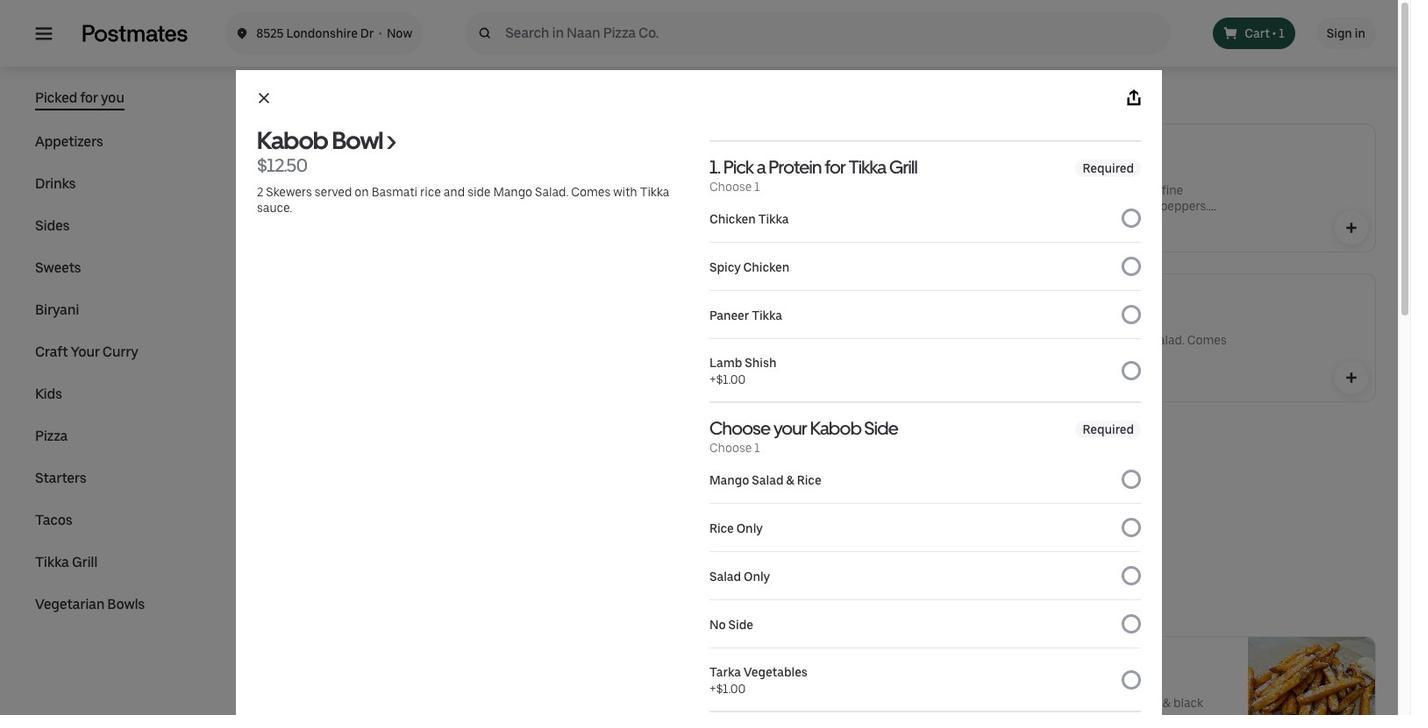 Task type: describe. For each thing, give the bounding box(es) containing it.
paneer inside the dialog dialog
[[710, 309, 750, 323]]

protein
[[769, 156, 822, 178]]

black
[[1174, 697, 1204, 711]]

served inside the dialog dialog
[[315, 185, 352, 199]]

a
[[757, 156, 766, 178]]

chicken for chicken tikka
[[710, 212, 756, 226]]

green inside lamb keema biryani $13.00 ground lamb, basmati rice, scrambled egg, cilantro, fine chopped red onions, green onions, and crushed red peppers. served with shorba and raita.
[[990, 199, 1022, 213]]

pizza
[[35, 428, 68, 445]]

sweets button
[[35, 258, 81, 279]]

vegetarian bowls
[[35, 597, 145, 613]]

1 vertical spatial rice
[[710, 522, 734, 536]]

1 horizontal spatial sauce.
[[932, 349, 968, 363]]

[object Object] radio
[[1193, 30, 1366, 49]]

8525 londonshire dr • now
[[256, 26, 413, 40]]

drinks button
[[35, 174, 76, 195]]

onions, up shorba
[[947, 199, 987, 213]]

vegetarian
[[35, 597, 105, 613]]

spicy
[[710, 261, 741, 275]]

sweets
[[35, 260, 81, 276]]

and inside the dialog dialog
[[444, 185, 465, 199]]

2 skewers served on basmati rice and side mango salad. comes with tikka sauce. inside the dialog dialog
[[257, 185, 670, 215]]

sides button
[[35, 216, 69, 237]]

quick add image for kabob bowl >
[[1343, 369, 1361, 387]]

fine inside lamb keema biryani $13.00 ground lamb, basmati rice, scrambled egg, cilantro, fine chopped red onions, green onions, and crushed red peppers. served with shorba and raita.
[[1162, 183, 1184, 197]]

tikka grill
[[35, 555, 97, 571]]

> for kabob bowl >
[[950, 290, 956, 307]]

craft your curry
[[35, 344, 138, 361]]

of
[[585, 183, 597, 197]]

similar
[[73, 38, 111, 52]]

peppers. inside chicken 65 & egg or paneer 65 served on top of seasoned basmati rice with cilantro, fine chopped red onions, green onions, and crushed red peppers. served with tikka sauce and raita.
[[471, 215, 519, 229]]

0 vertical spatial 1
[[1279, 26, 1285, 40]]

deliver to image
[[235, 23, 249, 44]]

you
[[101, 89, 124, 106]]

curry
[[103, 344, 138, 361]]

with inside the dialog dialog
[[614, 185, 638, 199]]

onions, down biryani 65
[[334, 215, 374, 229]]

plus small button for kabob bowl >
[[1336, 362, 1368, 394]]

rice inside the dialog dialog
[[420, 185, 441, 199]]

1 vertical spatial comes
[[1188, 333, 1227, 347]]

tikka inside button
[[35, 555, 69, 571]]

top
[[564, 183, 583, 197]]

your
[[71, 344, 100, 361]]

tacos button
[[35, 511, 72, 532]]

tikka
[[590, 215, 616, 229]]

1 horizontal spatial side
[[1084, 333, 1107, 347]]

tarka
[[710, 666, 741, 680]]

shorba
[[942, 215, 981, 229]]

kabob inside the choose your kabob side choose 1
[[810, 418, 862, 440]]

choose your kabob side choose 1
[[710, 418, 899, 455]]

bowl for kabob bowl >
[[917, 290, 948, 307]]

spicy chicken
[[710, 261, 790, 275]]

& for 65
[[399, 183, 407, 197]]

2 horizontal spatial mango
[[1110, 333, 1149, 347]]

garnished
[[980, 697, 1036, 711]]

1 horizontal spatial skewers
[[882, 333, 929, 347]]

chicken for chicken 65 & egg or paneer 65 served on top of seasoned basmati rice with cilantro, fine chopped red onions, green onions, and crushed red peppers. served with tikka sauce and raita.
[[334, 183, 380, 197]]

tacos
[[35, 512, 72, 529]]

fries
[[953, 697, 978, 711]]

pickup
[[1260, 32, 1299, 47]]

kabob bowl >
[[874, 290, 956, 307]]

fine inside chicken 65 & egg or paneer 65 served on top of seasoned basmati rice with cilantro, fine chopped red onions, green onions, and crushed red peppers. served with tikka sauce and raita.
[[481, 199, 502, 213]]

vegetarian bowls button
[[35, 595, 145, 616]]

see
[[49, 38, 70, 52]]

your
[[774, 418, 807, 440]]

0 horizontal spatial side
[[729, 619, 754, 633]]

share ios image
[[1126, 89, 1143, 107]]

0 vertical spatial mango
[[494, 185, 533, 199]]

picked
[[35, 89, 77, 106]]

lamb for shish
[[710, 356, 743, 370]]

share ios button
[[1113, 77, 1156, 119]]

65 for biryani
[[381, 140, 397, 157]]

drinks
[[35, 175, 76, 192]]

x button
[[243, 77, 285, 119]]

kids
[[35, 386, 62, 403]]

chicken tikka
[[710, 212, 789, 226]]

sauce
[[619, 215, 652, 229]]

starters button
[[35, 469, 86, 490]]

lamb shish + $1.00
[[710, 356, 777, 387]]

1 inside the choose your kabob side choose 1
[[755, 441, 760, 455]]

65 for chicken
[[382, 183, 396, 197]]

kids button
[[35, 384, 62, 405]]

truffle
[[1066, 697, 1102, 711]]

pizza button
[[35, 426, 68, 447]]

egg
[[410, 183, 432, 197]]

starters
[[35, 470, 86, 487]]

side inside the dialog dialog
[[468, 185, 491, 199]]

mango salad & rice
[[710, 474, 822, 488]]

1 inside 1. pick a protein for tikka grill choose 1
[[755, 180, 760, 194]]

1. pick a protein for tikka grill choose 1
[[710, 156, 918, 194]]

sign in
[[1327, 26, 1366, 40]]

$1.00 for tarka
[[717, 683, 746, 697]]

biryani for biryani 65
[[334, 140, 378, 157]]

1 horizontal spatial 2 skewers served on basmati rice and side mango salad. comes with tikka sauce.
[[874, 333, 1227, 363]]

bowls
[[107, 597, 145, 613]]

no
[[710, 619, 726, 633]]

1 vertical spatial salad
[[710, 570, 742, 584]]

[object Object] radio
[[1003, 30, 1176, 49]]

garlic
[[874, 712, 905, 716]]

chicken 65 & egg or paneer 65 served on top of seasoned basmati rice with cilantro, fine chopped red onions, green onions, and crushed red peppers. served with tikka sauce and raita.
[[334, 183, 676, 245]]

only for rice only
[[737, 522, 763, 536]]

1 • from the left
[[379, 26, 382, 40]]

required for choose your kabob side
[[1083, 423, 1135, 437]]

for inside 1. pick a protein for tikka grill choose 1
[[825, 156, 846, 178]]

picked for you
[[35, 89, 124, 106]]

close image
[[257, 91, 271, 105]]

$12.50
[[257, 154, 307, 176]]

signature
[[897, 697, 950, 711]]

keema
[[913, 140, 957, 157]]

2 vertical spatial chicken
[[744, 261, 790, 275]]

$13.00
[[874, 164, 909, 178]]

skewers inside the dialog dialog
[[266, 185, 312, 199]]

in
[[1356, 26, 1366, 40]]

crushed inside lamb keema biryani $13.00 ground lamb, basmati rice, scrambled egg, cilantro, fine chopped red onions, green onions, and crushed red peppers. served with shorba and raita.
[[1091, 199, 1137, 213]]

1 horizontal spatial rice
[[797, 474, 822, 488]]

sides
[[35, 218, 69, 234]]

biryani 65
[[334, 140, 397, 157]]

garlic-truffle fries image
[[1249, 638, 1376, 716]]

required for 1. pick a protein for tikka grill
[[1083, 161, 1135, 175]]

chevron down small image
[[118, 39, 131, 51]]

londonshire
[[286, 26, 358, 40]]

lamb keema biryani $13.00 ground lamb, basmati rice, scrambled egg, cilantro, fine chopped red onions, green onions, and crushed red peppers. served with shorba and raita.
[[874, 140, 1209, 229]]

postmates home image
[[81, 23, 189, 44]]

& for salad
[[787, 474, 795, 488]]

served inside chicken 65 & egg or paneer 65 served on top of seasoned basmati rice with cilantro, fine chopped red onions, green onions, and crushed red peppers. served with tikka sauce and raita.
[[521, 215, 560, 229]]

with inside lamb keema biryani $13.00 ground lamb, basmati rice, scrambled egg, cilantro, fine chopped red onions, green onions, and crushed red peppers. served with shorba and raita.
[[915, 215, 939, 229]]

> for kabob bowl > $12.50
[[387, 125, 396, 155]]

2 inside the dialog dialog
[[257, 185, 263, 199]]

2 horizontal spatial on
[[971, 333, 986, 347]]

8525
[[256, 26, 284, 40]]

salad only
[[710, 570, 770, 584]]

our signature fries garnished with truffle parmesan & black garlic seasoning link
[[859, 638, 1376, 716]]

chopped inside lamb keema biryani $13.00 ground lamb, basmati rice, scrambled egg, cilantro, fine chopped red onions, green onions, and crushed red peppers. served with shorba and raita.
[[874, 199, 923, 213]]

green inside chicken 65 & egg or paneer 65 served on top of seasoned basmati rice with cilantro, fine chopped red onions, green onions, and crushed red peppers. served with tikka sauce and raita.
[[621, 199, 653, 213]]

paneer inside chicken 65 & egg or paneer 65 served on top of seasoned basmati rice with cilantro, fine chopped red onions, green onions, and crushed red peppers. served with tikka sauce and raita.
[[448, 183, 487, 197]]



Task type: vqa. For each thing, say whether or not it's contained in the screenshot.
Cal. inside the No Beans 0 Cal.
no



Task type: locate. For each thing, give the bounding box(es) containing it.
crushed down egg,
[[1091, 199, 1137, 213]]

scrambled
[[1026, 183, 1085, 197]]

1 required from the top
[[1083, 161, 1135, 175]]

with down kabob bowl >
[[874, 349, 898, 363]]

0 vertical spatial side
[[468, 185, 491, 199]]

choose up mango salad & rice
[[710, 441, 752, 455]]

navigation containing picked for you
[[35, 88, 277, 637]]

> inside kabob bowl > $12.50
[[387, 125, 396, 155]]

3 choose from the top
[[710, 441, 752, 455]]

& inside chicken 65 & egg or paneer 65 served on top of seasoned basmati rice with cilantro, fine chopped red onions, green onions, and crushed red peppers. served with tikka sauce and raita.
[[399, 183, 407, 197]]

tikka down a
[[759, 212, 789, 226]]

only for salad only
[[744, 570, 770, 584]]

see similar
[[49, 38, 111, 52]]

shish
[[745, 356, 777, 370]]

rice
[[420, 185, 441, 199], [383, 199, 404, 213], [1037, 333, 1058, 347]]

1 vertical spatial required
[[1083, 423, 1135, 437]]

• right cart
[[1273, 26, 1277, 40]]

0 horizontal spatial fine
[[481, 199, 502, 213]]

tikka
[[849, 156, 887, 178], [640, 185, 670, 199], [759, 212, 789, 226], [752, 309, 783, 323], [900, 349, 930, 363], [35, 555, 69, 571]]

for inside button
[[80, 89, 98, 106]]

0 vertical spatial only
[[737, 522, 763, 536]]

with
[[614, 185, 638, 199], [406, 199, 430, 213], [563, 215, 587, 229], [915, 215, 939, 229], [874, 349, 898, 363], [1039, 697, 1063, 711]]

2 + from the top
[[710, 683, 717, 697]]

1 vertical spatial &
[[787, 474, 795, 488]]

served down ground
[[874, 215, 912, 229]]

0 vertical spatial for
[[80, 89, 98, 106]]

chicken up spicy
[[710, 212, 756, 226]]

peppers.
[[1161, 199, 1209, 213], [471, 215, 519, 229]]

1 vertical spatial side
[[729, 619, 754, 633]]

0 horizontal spatial rice
[[383, 199, 404, 213]]

0 horizontal spatial on
[[355, 185, 369, 199]]

onions, up tikka at the left top of page
[[578, 199, 619, 213]]

salad down 'your'
[[752, 474, 784, 488]]

1 horizontal spatial salad
[[752, 474, 784, 488]]

0 horizontal spatial raita.
[[334, 231, 362, 245]]

& left egg at the top
[[399, 183, 407, 197]]

choose inside 1. pick a protein for tikka grill choose 1
[[710, 180, 752, 194]]

1 horizontal spatial >
[[950, 290, 956, 307]]

0 horizontal spatial >
[[387, 125, 396, 155]]

+ down paneer tikka
[[710, 373, 717, 387]]

1 horizontal spatial served
[[874, 215, 912, 229]]

1 $1.00 from the top
[[717, 373, 746, 387]]

2 vertical spatial 1
[[755, 441, 760, 455]]

served down kabob bowl >
[[931, 333, 969, 347]]

1 right cart
[[1279, 26, 1285, 40]]

0 horizontal spatial 2 skewers served on basmati rice and side mango salad. comes with tikka sauce.
[[257, 185, 670, 215]]

1 choose from the top
[[710, 180, 752, 194]]

for right the protein
[[825, 156, 846, 178]]

sign in link
[[1317, 18, 1377, 49]]

0 vertical spatial fine
[[1162, 183, 1184, 197]]

our
[[874, 697, 894, 711]]

2 horizontal spatial served
[[931, 333, 969, 347]]

1 horizontal spatial biryani
[[334, 140, 378, 157]]

1 vertical spatial $1.00
[[717, 683, 746, 697]]

2 green from the left
[[990, 199, 1022, 213]]

salad up no side
[[710, 570, 742, 584]]

with up sauce
[[614, 185, 638, 199]]

parmesan
[[1104, 697, 1161, 711]]

0 vertical spatial required
[[1083, 161, 1135, 175]]

lamb
[[874, 140, 910, 157], [710, 356, 743, 370]]

grill up vegetarian bowls
[[72, 555, 97, 571]]

2 skewers served on basmati rice and side mango salad. comes with tikka sauce.
[[257, 185, 670, 215], [874, 333, 1227, 363]]

bowl inside kabob bowl > $12.50
[[332, 125, 383, 155]]

0 vertical spatial $1.00
[[717, 373, 746, 387]]

main navigation menu image
[[35, 25, 53, 42]]

1 horizontal spatial mango
[[710, 474, 750, 488]]

1 horizontal spatial chopped
[[874, 199, 923, 213]]

0 vertical spatial 2
[[257, 185, 263, 199]]

egg,
[[1088, 183, 1112, 197]]

+ inside lamb shish + $1.00
[[710, 373, 717, 387]]

$1.00 down the shish
[[717, 373, 746, 387]]

0 vertical spatial salad
[[752, 474, 784, 488]]

only down rice only
[[744, 570, 770, 584]]

0 horizontal spatial skewers
[[266, 185, 312, 199]]

rice only
[[710, 522, 763, 536]]

0 vertical spatial &
[[399, 183, 407, 197]]

pick
[[724, 156, 754, 178]]

chopped
[[505, 199, 555, 213], [874, 199, 923, 213]]

1 vertical spatial mango
[[1110, 333, 1149, 347]]

rice down the choose your kabob side choose 1
[[797, 474, 822, 488]]

1 vertical spatial 2 skewers served on basmati rice and side mango salad. comes with tikka sauce.
[[874, 333, 1227, 363]]

0 horizontal spatial rice
[[710, 522, 734, 536]]

&
[[399, 183, 407, 197], [787, 474, 795, 488], [1163, 697, 1171, 711]]

plus small button for lamb keema biryani
[[1336, 212, 1368, 244]]

2 down kabob bowl >
[[874, 333, 880, 347]]

rice
[[797, 474, 822, 488], [710, 522, 734, 536]]

$1.00 for lamb
[[717, 373, 746, 387]]

0 horizontal spatial &
[[399, 183, 407, 197]]

navigation
[[35, 88, 277, 637]]

chopped inside chicken 65 & egg or paneer 65 served on top of seasoned basmati rice with cilantro, fine chopped red onions, green onions, and crushed red peppers. served with tikka sauce and raita.
[[505, 199, 555, 213]]

1 horizontal spatial for
[[825, 156, 846, 178]]

$1.00
[[717, 373, 746, 387], [717, 683, 746, 697]]

1 plus small button from the top
[[1336, 212, 1368, 244]]

0 horizontal spatial crushed
[[401, 215, 447, 229]]

0 vertical spatial peppers.
[[1161, 199, 1209, 213]]

1 horizontal spatial fine
[[1162, 183, 1184, 197]]

2 required from the top
[[1083, 423, 1135, 437]]

paneer down spicy
[[710, 309, 750, 323]]

1 horizontal spatial side
[[865, 418, 899, 440]]

lamb,
[[918, 183, 949, 197]]

grill inside tikka grill button
[[72, 555, 97, 571]]

our signature fries garnished with truffle parmesan & black garlic seasoning
[[874, 697, 1204, 716]]

0 vertical spatial quick add image
[[1343, 219, 1361, 237]]

green up sauce
[[621, 199, 653, 213]]

comes inside the dialog dialog
[[572, 185, 611, 199]]

served left tikka at the left top of page
[[521, 215, 560, 229]]

tikka down "tacos" button
[[35, 555, 69, 571]]

seasoned
[[599, 183, 653, 197]]

bowl
[[332, 125, 383, 155], [917, 290, 948, 307]]

& inside our signature fries garnished with truffle parmesan & black garlic seasoning
[[1163, 697, 1171, 711]]

salad. inside the dialog dialog
[[535, 185, 569, 199]]

+ inside tarka vegetables + $1.00
[[710, 683, 717, 697]]

cart • 1
[[1245, 26, 1285, 40]]

vegetables
[[744, 666, 808, 680]]

2 $1.00 from the top
[[717, 683, 746, 697]]

kabob
[[257, 125, 328, 155], [874, 290, 914, 307], [810, 418, 862, 440]]

with down lamb,
[[915, 215, 939, 229]]

biryani right $12.50
[[334, 140, 378, 157]]

0 horizontal spatial peppers.
[[471, 215, 519, 229]]

onions, down scrambled
[[1025, 199, 1065, 213]]

for
[[80, 89, 98, 106], [825, 156, 846, 178]]

seasoning
[[907, 712, 964, 716]]

on
[[547, 183, 561, 197], [355, 185, 369, 199], [971, 333, 986, 347]]

with inside our signature fries garnished with truffle parmesan & black garlic seasoning
[[1039, 697, 1063, 711]]

basmati
[[952, 183, 998, 197], [372, 185, 418, 199], [334, 199, 380, 213], [988, 333, 1034, 347]]

$1.00 inside lamb shish + $1.00
[[717, 373, 746, 387]]

raita. inside lamb keema biryani $13.00 ground lamb, basmati rice, scrambled egg, cilantro, fine chopped red onions, green onions, and crushed red peppers. served with shorba and raita.
[[1007, 215, 1035, 229]]

2 vertical spatial kabob
[[810, 418, 862, 440]]

1 vertical spatial 1
[[755, 180, 760, 194]]

biryani right keema
[[960, 140, 1004, 157]]

0 horizontal spatial biryani
[[35, 302, 79, 319]]

65
[[381, 140, 397, 157], [382, 183, 396, 197], [490, 183, 504, 197]]

quick add image for lamb keema biryani
[[1343, 219, 1361, 237]]

1 vertical spatial bowl
[[917, 290, 948, 307]]

served inside lamb keema biryani $13.00 ground lamb, basmati rice, scrambled egg, cilantro, fine chopped red onions, green onions, and crushed red peppers. served with shorba and raita.
[[874, 215, 912, 229]]

lamb up $13.00
[[874, 140, 910, 157]]

tikka up ground
[[849, 156, 887, 178]]

1 vertical spatial only
[[744, 570, 770, 584]]

& left black
[[1163, 697, 1171, 711]]

cart
[[1245, 26, 1270, 40]]

0 vertical spatial crushed
[[1091, 199, 1137, 213]]

tikka down kabob bowl >
[[900, 349, 930, 363]]

rice inside chicken 65 & egg or paneer 65 served on top of seasoned basmati rice with cilantro, fine chopped red onions, green onions, and crushed red peppers. served with tikka sauce and raita.
[[383, 199, 404, 213]]

1 green from the left
[[621, 199, 653, 213]]

side
[[468, 185, 491, 199], [1084, 333, 1107, 347]]

2 horizontal spatial rice
[[1037, 333, 1058, 347]]

0 vertical spatial raita.
[[1007, 215, 1035, 229]]

rice,
[[1000, 183, 1024, 197]]

skewers
[[266, 185, 312, 199], [882, 333, 929, 347]]

•
[[379, 26, 382, 40], [1273, 26, 1277, 40]]

1 vertical spatial +
[[710, 683, 717, 697]]

dialog dialog
[[236, 70, 1163, 716]]

$1.00 inside tarka vegetables + $1.00
[[717, 683, 746, 697]]

1 horizontal spatial crushed
[[1091, 199, 1137, 213]]

1 horizontal spatial 2
[[874, 333, 880, 347]]

with left truffle
[[1039, 697, 1063, 711]]

bowl right $12.50
[[332, 125, 383, 155]]

on inside the dialog dialog
[[355, 185, 369, 199]]

0 vertical spatial sauce.
[[257, 201, 292, 215]]

tikka up the shish
[[752, 309, 783, 323]]

• right dr
[[379, 26, 382, 40]]

tarka vegetables + $1.00
[[710, 666, 808, 697]]

basmati inside the dialog dialog
[[372, 185, 418, 199]]

1 + from the top
[[710, 373, 717, 387]]

biryani inside lamb keema biryani $13.00 ground lamb, basmati rice, scrambled egg, cilantro, fine chopped red onions, green onions, and crushed red peppers. served with shorba and raita.
[[960, 140, 1004, 157]]

2 horizontal spatial &
[[1163, 697, 1171, 711]]

0 vertical spatial cilantro,
[[1115, 183, 1159, 197]]

0 vertical spatial +
[[710, 373, 717, 387]]

served left top
[[507, 183, 544, 197]]

with down egg at the top
[[406, 199, 430, 213]]

0 horizontal spatial chopped
[[505, 199, 555, 213]]

1 vertical spatial kabob
[[874, 290, 914, 307]]

served down kabob bowl > $12.50
[[315, 185, 352, 199]]

chicken inside chicken 65 & egg or paneer 65 served on top of seasoned basmati rice with cilantro, fine chopped red onions, green onions, and crushed red peppers. served with tikka sauce and raita.
[[334, 183, 380, 197]]

cilantro, down or
[[433, 199, 478, 213]]

choose down pick
[[710, 180, 752, 194]]

salad
[[752, 474, 784, 488], [710, 570, 742, 584]]

served
[[507, 183, 544, 197], [315, 185, 352, 199], [931, 333, 969, 347]]

craft
[[35, 344, 68, 361]]

peppers. inside lamb keema biryani $13.00 ground lamb, basmati rice, scrambled egg, cilantro, fine chopped red onions, green onions, and crushed red peppers. served with shorba and raita.
[[1161, 199, 1209, 213]]

1 horizontal spatial salad.
[[1152, 333, 1185, 347]]

0 horizontal spatial served
[[521, 215, 560, 229]]

2 down $12.50
[[257, 185, 263, 199]]

& down the choose your kabob side choose 1
[[787, 474, 795, 488]]

biryani down sweets 'button'
[[35, 302, 79, 319]]

salad.
[[535, 185, 569, 199], [1152, 333, 1185, 347]]

lamb for keema
[[874, 140, 910, 157]]

tikka inside 1. pick a protein for tikka grill choose 1
[[849, 156, 887, 178]]

0 vertical spatial side
[[865, 418, 899, 440]]

sauce.
[[257, 201, 292, 215], [932, 349, 968, 363]]

cilantro, right egg,
[[1115, 183, 1159, 197]]

1 vertical spatial >
[[950, 290, 956, 307]]

red
[[557, 199, 576, 213], [926, 199, 944, 213], [1140, 199, 1158, 213], [450, 215, 468, 229]]

0 horizontal spatial served
[[315, 185, 352, 199]]

kabob bowl > $12.50
[[257, 125, 396, 176]]

crushed
[[1091, 199, 1137, 213], [401, 215, 447, 229]]

rice up salad only
[[710, 522, 734, 536]]

1 horizontal spatial •
[[1273, 26, 1277, 40]]

2 vertical spatial choose
[[710, 441, 752, 455]]

1 vertical spatial skewers
[[882, 333, 929, 347]]

cilantro, inside chicken 65 & egg or paneer 65 served on top of seasoned basmati rice with cilantro, fine chopped red onions, green onions, and crushed red peppers. served with tikka sauce and raita.
[[433, 199, 478, 213]]

no side
[[710, 619, 754, 633]]

2 vertical spatial mango
[[710, 474, 750, 488]]

sign
[[1327, 26, 1353, 40]]

+ for lamb shish + $1.00
[[710, 373, 717, 387]]

1 vertical spatial fine
[[481, 199, 502, 213]]

2 plus small button from the top
[[1336, 362, 1368, 394]]

0 horizontal spatial cilantro,
[[433, 199, 478, 213]]

tikka grill button
[[35, 553, 97, 574]]

0 horizontal spatial lamb
[[710, 356, 743, 370]]

grill up ground
[[890, 156, 918, 178]]

sauce. down $12.50
[[257, 201, 292, 215]]

0 horizontal spatial grill
[[72, 555, 97, 571]]

lamb left the shish
[[710, 356, 743, 370]]

tikka up sauce
[[640, 185, 670, 199]]

1 vertical spatial side
[[1084, 333, 1107, 347]]

0 vertical spatial choose
[[710, 180, 752, 194]]

0 horizontal spatial 2
[[257, 185, 263, 199]]

1 horizontal spatial bowl
[[917, 290, 948, 307]]

+ down tarka
[[710, 683, 717, 697]]

kabob for kabob bowl >
[[874, 290, 914, 307]]

1.
[[710, 156, 721, 178]]

schedule
[[183, 38, 236, 52]]

crushed down egg at the top
[[401, 215, 447, 229]]

kabob for kabob bowl > $12.50
[[257, 125, 328, 155]]

grill
[[890, 156, 918, 178], [72, 555, 97, 571]]

bowl for kabob bowl > $12.50
[[332, 125, 383, 155]]

1 up mango salad & rice
[[755, 441, 760, 455]]

0 vertical spatial rice
[[797, 474, 822, 488]]

1 chopped from the left
[[505, 199, 555, 213]]

basmati inside lamb keema biryani $13.00 ground lamb, basmati rice, scrambled egg, cilantro, fine chopped red onions, green onions, and crushed red peppers. served with shorba and raita.
[[952, 183, 998, 197]]

ground
[[874, 183, 916, 197]]

green down rice, at right top
[[990, 199, 1022, 213]]

2 chopped from the left
[[874, 199, 923, 213]]

0 vertical spatial plus small button
[[1336, 212, 1368, 244]]

2 served from the left
[[874, 215, 912, 229]]

0 vertical spatial grill
[[890, 156, 918, 178]]

only up salad only
[[737, 522, 763, 536]]

paneer right or
[[448, 183, 487, 197]]

sauce. inside the dialog dialog
[[257, 201, 292, 215]]

on inside chicken 65 & egg or paneer 65 served on top of seasoned basmati rice with cilantro, fine chopped red onions, green onions, and crushed red peppers. served with tikka sauce and raita.
[[547, 183, 561, 197]]

1 down a
[[755, 180, 760, 194]]

skewers down $12.50
[[266, 185, 312, 199]]

biryani button
[[35, 300, 79, 321]]

grill inside 1. pick a protein for tikka grill choose 1
[[890, 156, 918, 178]]

choose
[[710, 180, 752, 194], [710, 418, 771, 440], [710, 441, 752, 455]]

1 vertical spatial cilantro,
[[433, 199, 478, 213]]

1 horizontal spatial comes
[[1188, 333, 1227, 347]]

paneer tikka
[[710, 309, 783, 323]]

0 vertical spatial lamb
[[874, 140, 910, 157]]

0 vertical spatial 2 skewers served on basmati rice and side mango salad. comes with tikka sauce.
[[257, 185, 670, 215]]

biryani for biryani
[[35, 302, 79, 319]]

0 vertical spatial salad.
[[535, 185, 569, 199]]

basmati inside chicken 65 & egg or paneer 65 served on top of seasoned basmati rice with cilantro, fine chopped red onions, green onions, and crushed red peppers. served with tikka sauce and raita.
[[334, 199, 380, 213]]

lamb inside lamb shish + $1.00
[[710, 356, 743, 370]]

$1.00 down tarka
[[717, 683, 746, 697]]

1
[[1279, 26, 1285, 40], [755, 180, 760, 194], [755, 441, 760, 455]]

1 quick add image from the top
[[1343, 219, 1361, 237]]

chicken right spicy
[[744, 261, 790, 275]]

skewers down kabob bowl >
[[882, 333, 929, 347]]

1 vertical spatial peppers.
[[471, 215, 519, 229]]

side inside the choose your kabob side choose 1
[[865, 418, 899, 440]]

appetizers
[[35, 133, 103, 150]]

dr
[[360, 26, 374, 40]]

garlic & cheese naan sticks image
[[709, 638, 837, 716]]

raita. inside chicken 65 & egg or paneer 65 served on top of seasoned basmati rice with cilantro, fine chopped red onions, green onions, and crushed red peppers. served with tikka sauce and raita.
[[334, 231, 362, 245]]

2 choose from the top
[[710, 418, 771, 440]]

lamb inside lamb keema biryani $13.00 ground lamb, basmati rice, scrambled egg, cilantro, fine chopped red onions, green onions, and crushed red peppers. served with shorba and raita.
[[874, 140, 910, 157]]

1 horizontal spatial peppers.
[[1161, 199, 1209, 213]]

with left tikka at the left top of page
[[563, 215, 587, 229]]

picked for you button
[[35, 88, 124, 111]]

quick add image
[[1343, 219, 1361, 237], [1343, 369, 1361, 387]]

choose left 'your'
[[710, 418, 771, 440]]

1 horizontal spatial green
[[990, 199, 1022, 213]]

served inside chicken 65 & egg or paneer 65 served on top of seasoned basmati rice with cilantro, fine chopped red onions, green onions, and crushed red peppers. served with tikka sauce and raita.
[[507, 183, 544, 197]]

chicken down biryani 65
[[334, 183, 380, 197]]

1 vertical spatial chicken
[[710, 212, 756, 226]]

or
[[434, 183, 446, 197]]

1 vertical spatial grill
[[72, 555, 97, 571]]

appetizers button
[[35, 132, 103, 153]]

cilantro,
[[1115, 183, 1159, 197], [433, 199, 478, 213]]

2 quick add image from the top
[[1343, 369, 1361, 387]]

2 • from the left
[[1273, 26, 1277, 40]]

0 vertical spatial chicken
[[334, 183, 380, 197]]

kabob inside kabob bowl > $12.50
[[257, 125, 328, 155]]

craft your curry button
[[35, 342, 138, 363]]

& inside the dialog dialog
[[787, 474, 795, 488]]

raita.
[[1007, 215, 1035, 229], [334, 231, 362, 245]]

cilantro, inside lamb keema biryani $13.00 ground lamb, basmati rice, scrambled egg, cilantro, fine chopped red onions, green onions, and crushed red peppers. served with shorba and raita.
[[1115, 183, 1159, 197]]

now
[[387, 26, 413, 40]]

green
[[621, 199, 653, 213], [990, 199, 1022, 213]]

0 vertical spatial bowl
[[332, 125, 383, 155]]

biryani
[[334, 140, 378, 157], [960, 140, 1004, 157], [35, 302, 79, 319]]

sauce. down kabob bowl >
[[932, 349, 968, 363]]

0 horizontal spatial bowl
[[332, 125, 383, 155]]

1 horizontal spatial &
[[787, 474, 795, 488]]

+ for tarka vegetables + $1.00
[[710, 683, 717, 697]]

2 vertical spatial &
[[1163, 697, 1171, 711]]

for left you
[[80, 89, 98, 106]]

bowl down shorba
[[917, 290, 948, 307]]

required
[[1083, 161, 1135, 175], [1083, 423, 1135, 437]]

crushed inside chicken 65 & egg or paneer 65 served on top of seasoned basmati rice with cilantro, fine chopped red onions, green onions, and crushed red peppers. served with tikka sauce and raita.
[[401, 215, 447, 229]]

1 vertical spatial for
[[825, 156, 846, 178]]

1 served from the left
[[521, 215, 560, 229]]



